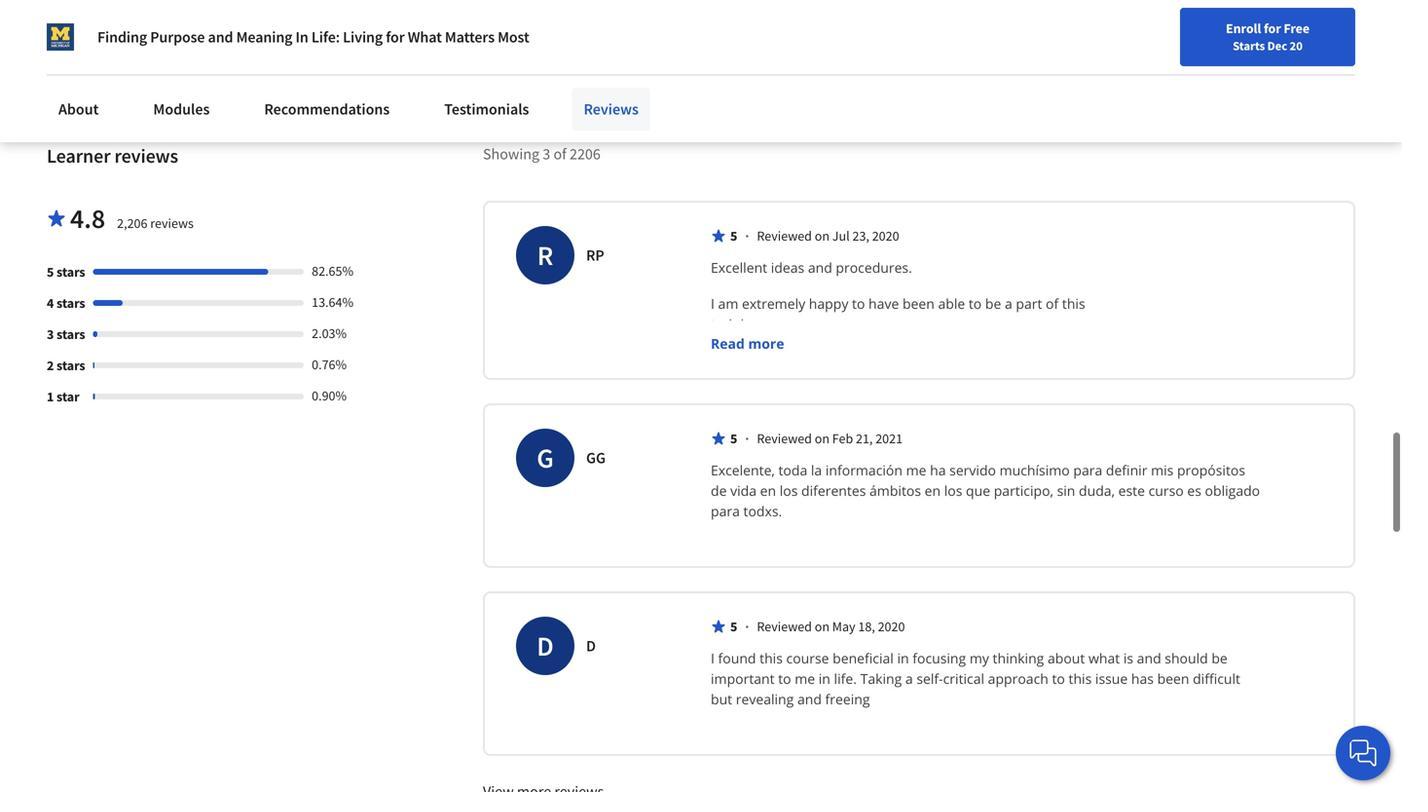 Task type: vqa. For each thing, say whether or not it's contained in the screenshot.
2,206
yes



Task type: describe. For each thing, give the bounding box(es) containing it.
duda,
[[1079, 481, 1116, 500]]

learner
[[47, 144, 111, 168]]

most
[[498, 27, 530, 47]]

g
[[537, 441, 554, 475]]

23,
[[853, 227, 870, 244]]

2020 for d
[[878, 618, 905, 635]]

2 am from the top
[[719, 396, 739, 415]]

i for i am extremely happy to have been able to be a part of this training. teachers and participants are great. i am very grateful. rosemary pell
[[711, 294, 715, 313]]

read more
[[711, 334, 785, 353]]

critical
[[944, 669, 985, 688]]

what
[[408, 27, 442, 47]]

participo,
[[994, 481, 1054, 500]]

i for i found this course beneficial in focusing my thinking about what is and should be important to me in life. taking a self-critical approach to this issue has been difficult but revealing and freeing
[[711, 649, 715, 667]]

ideas
[[771, 258, 805, 277]]

very
[[742, 396, 769, 415]]

difficult
[[1194, 669, 1241, 688]]

2 vertical spatial this
[[1069, 669, 1092, 688]]

enroll
[[1227, 19, 1262, 37]]

a inside i found this course beneficial in focusing my thinking about what is and should be important to me in life. taking a self-critical approach to this issue has been difficult but revealing and freeing
[[906, 669, 914, 688]]

my
[[970, 649, 990, 667]]

servido
[[950, 461, 997, 479]]

1 en from the left
[[761, 481, 777, 500]]

reviews for learner reviews
[[114, 144, 178, 168]]

2 en from the left
[[925, 481, 941, 500]]

finding purpose and meaning in life: living for what matters most
[[97, 27, 530, 47]]

vida
[[731, 481, 757, 500]]

to left 'have'
[[852, 294, 866, 313]]

teachers
[[711, 355, 769, 374]]

and right is
[[1138, 649, 1162, 667]]

approach
[[989, 669, 1049, 688]]

participants
[[800, 355, 875, 374]]

me inside i found this course beneficial in focusing my thinking about what is and should be important to me in life. taking a self-critical approach to this issue has been difficult but revealing and freeing
[[795, 669, 816, 688]]

5 stars
[[47, 263, 85, 280]]

for inside enroll for free starts dec 20
[[1265, 19, 1282, 37]]

5 for d
[[731, 618, 738, 635]]

stars for 5 stars
[[56, 263, 85, 280]]

life:
[[312, 27, 340, 47]]

of inside 'i am extremely happy to have been able to be a part of this training. teachers and participants are great. i am very grateful. rosemary pell'
[[1046, 294, 1059, 313]]

to right able
[[969, 294, 982, 313]]

1 horizontal spatial para
[[1074, 461, 1103, 479]]

training.
[[711, 315, 764, 333]]

to down about
[[1053, 669, 1066, 688]]

toda
[[779, 461, 808, 479]]

matters
[[445, 27, 495, 47]]

on for d
[[815, 618, 830, 635]]

be inside 'i am extremely happy to have been able to be a part of this training. teachers and participants are great. i am very grateful. rosemary pell'
[[986, 294, 1002, 313]]

in
[[296, 27, 309, 47]]

thinking
[[993, 649, 1045, 667]]

es
[[1188, 481, 1202, 500]]

sin
[[1058, 481, 1076, 500]]

1 star
[[47, 388, 79, 405]]

0.76%
[[312, 355, 347, 373]]

focusing
[[913, 649, 967, 667]]

gg
[[586, 448, 606, 467]]

0 horizontal spatial 3
[[47, 325, 54, 343]]

0 horizontal spatial d
[[537, 629, 554, 663]]

showing
[[483, 144, 540, 164]]

5 for r
[[731, 227, 738, 244]]

on for g
[[815, 429, 830, 447]]

be inside i found this course beneficial in focusing my thinking about what is and should be important to me in life. taking a self-critical approach to this issue has been difficult but revealing and freeing
[[1212, 649, 1228, 667]]

self-
[[917, 669, 944, 688]]

información
[[826, 461, 903, 479]]

2,206 reviews
[[117, 214, 194, 232]]

0 vertical spatial in
[[898, 649, 910, 667]]

reviews
[[584, 99, 639, 119]]

more
[[749, 334, 785, 353]]

been inside i found this course beneficial in focusing my thinking about what is and should be important to me in life. taking a self-critical approach to this issue has been difficult but revealing and freeing
[[1158, 669, 1190, 688]]

reviewed for d
[[757, 618, 812, 635]]

on for r
[[815, 227, 830, 244]]

issue
[[1096, 669, 1128, 688]]

la
[[811, 461, 822, 479]]

reviewed on jul 23, 2020
[[757, 227, 900, 244]]

2 los from the left
[[945, 481, 963, 500]]

testimonials
[[445, 99, 529, 119]]

curso
[[1149, 481, 1184, 500]]

reviews for 2,206 reviews
[[150, 214, 194, 232]]

course
[[787, 649, 830, 667]]

excellent
[[711, 258, 768, 277]]

obligado
[[1206, 481, 1261, 500]]

me inside excelente, toda la información me ha servido muchísimo para definir mis propósitos de vida en los diferentes ámbitos en los que participo, sin duda, este curso es obligado para todxs.
[[907, 461, 927, 479]]

procedures.
[[836, 258, 913, 277]]

modules link
[[142, 88, 222, 131]]

revealing
[[736, 690, 794, 708]]

learner reviews
[[47, 144, 178, 168]]

grateful.
[[773, 396, 826, 415]]

chat with us image
[[1348, 738, 1380, 769]]

propósitos
[[1178, 461, 1246, 479]]

star
[[56, 388, 79, 405]]

coursera image
[[23, 16, 147, 47]]

about
[[1048, 649, 1086, 667]]

excelente,
[[711, 461, 775, 479]]

2,206
[[117, 214, 148, 232]]

testimonials link
[[433, 88, 541, 131]]

beneficial
[[833, 649, 894, 667]]

i found this course beneficial in focusing my thinking about what is and should be important to me in life. taking a self-critical approach to this issue has been difficult but revealing and freeing
[[711, 649, 1245, 708]]

18,
[[859, 618, 876, 635]]

de
[[711, 481, 727, 500]]

feb
[[833, 429, 854, 447]]

and right purpose
[[208, 27, 233, 47]]



Task type: locate. For each thing, give the bounding box(es) containing it.
excelente, toda la información me ha servido muchísimo para definir mis propósitos de vida en los diferentes ámbitos en los que participo, sin duda, este curso es obligado para todxs.
[[711, 461, 1264, 520]]

0 vertical spatial 2020
[[873, 227, 900, 244]]

on
[[815, 227, 830, 244], [815, 429, 830, 447], [815, 618, 830, 635]]

modules
[[153, 99, 210, 119]]

d
[[537, 629, 554, 663], [586, 636, 596, 656]]

4.8
[[70, 201, 105, 235]]

1 horizontal spatial me
[[907, 461, 927, 479]]

1 on from the top
[[815, 227, 830, 244]]

0 vertical spatial been
[[903, 294, 935, 313]]

university of michigan image
[[47, 23, 74, 51]]

stars right 4
[[56, 294, 85, 312]]

3 up 2
[[47, 325, 54, 343]]

1 i from the top
[[711, 294, 715, 313]]

1 vertical spatial reviews
[[150, 214, 194, 232]]

1 vertical spatial me
[[795, 669, 816, 688]]

am up the training.
[[719, 294, 739, 313]]

en up todxs.
[[761, 481, 777, 500]]

a left self-
[[906, 669, 914, 688]]

reviews link
[[572, 88, 651, 131]]

para up duda,
[[1074, 461, 1103, 479]]

1 horizontal spatial 3
[[543, 144, 551, 164]]

4
[[47, 294, 54, 312]]

2020 for r
[[873, 227, 900, 244]]

i am extremely happy to have been able to be a part of this training. teachers and participants are great. i am very grateful. rosemary pell
[[711, 294, 1089, 456]]

1 reviewed from the top
[[757, 227, 812, 244]]

5 up found
[[731, 618, 738, 635]]

1
[[47, 388, 54, 405]]

0 horizontal spatial of
[[554, 144, 567, 164]]

stars for 3 stars
[[56, 325, 85, 343]]

rp
[[586, 245, 605, 265]]

reviewed on feb 21, 2021
[[757, 429, 903, 447]]

2021
[[876, 429, 903, 447]]

en
[[761, 481, 777, 500], [925, 481, 941, 500]]

reviewed up ideas
[[757, 227, 812, 244]]

5 up the excelente,
[[731, 429, 738, 447]]

this inside 'i am extremely happy to have been able to be a part of this training. teachers and participants are great. i am very grateful. rosemary pell'
[[1063, 294, 1086, 313]]

and inside 'i am extremely happy to have been able to be a part of this training. teachers and participants are great. i am very grateful. rosemary pell'
[[772, 355, 796, 374]]

5 up 4
[[47, 263, 54, 280]]

of
[[554, 144, 567, 164], [1046, 294, 1059, 313]]

in left life.
[[819, 669, 831, 688]]

life.
[[834, 669, 857, 688]]

be left part
[[986, 294, 1002, 313]]

ha
[[931, 461, 946, 479]]

0 vertical spatial me
[[907, 461, 927, 479]]

about
[[58, 99, 99, 119]]

extremely
[[742, 294, 806, 313]]

2 i from the top
[[711, 396, 715, 415]]

0 vertical spatial am
[[719, 294, 739, 313]]

1 horizontal spatial in
[[898, 649, 910, 667]]

great.
[[903, 355, 940, 374]]

2020 right 18,
[[878, 618, 905, 635]]

stars for 2 stars
[[56, 356, 85, 374]]

stars right 2
[[56, 356, 85, 374]]

3 on from the top
[[815, 618, 830, 635]]

but
[[711, 690, 733, 708]]

happy
[[809, 294, 849, 313]]

read more button
[[711, 333, 785, 353]]

i inside i found this course beneficial in focusing my thinking about what is and should be important to me in life. taking a self-critical approach to this issue has been difficult but revealing and freeing
[[711, 649, 715, 667]]

2 stars from the top
[[56, 294, 85, 312]]

0 vertical spatial reviews
[[114, 144, 178, 168]]

may
[[833, 618, 856, 635]]

para down 'de'
[[711, 502, 740, 520]]

todxs.
[[744, 502, 783, 520]]

2 vertical spatial reviewed
[[757, 618, 812, 635]]

stars up the 2 stars
[[56, 325, 85, 343]]

read
[[711, 334, 745, 353]]

1 vertical spatial be
[[1212, 649, 1228, 667]]

en down ha
[[925, 481, 941, 500]]

reviewed for r
[[757, 227, 812, 244]]

stars for 4 stars
[[56, 294, 85, 312]]

living
[[343, 27, 383, 47]]

of left 2206
[[554, 144, 567, 164]]

0 vertical spatial of
[[554, 144, 567, 164]]

1 vertical spatial 2020
[[878, 618, 905, 635]]

1 vertical spatial been
[[1158, 669, 1190, 688]]

this right part
[[1063, 294, 1086, 313]]

0 vertical spatial be
[[986, 294, 1002, 313]]

3 i from the top
[[711, 649, 715, 667]]

definir
[[1107, 461, 1148, 479]]

reviews down modules
[[114, 144, 178, 168]]

and down more
[[772, 355, 796, 374]]

i left "very" at the bottom right
[[711, 396, 715, 415]]

freeing
[[826, 690, 871, 708]]

i up the training.
[[711, 294, 715, 313]]

me
[[907, 461, 927, 479], [795, 669, 816, 688]]

1 vertical spatial i
[[711, 396, 715, 415]]

free
[[1284, 19, 1310, 37]]

0 horizontal spatial for
[[386, 27, 405, 47]]

20
[[1290, 38, 1303, 54]]

a
[[1005, 294, 1013, 313], [906, 669, 914, 688]]

been inside 'i am extremely happy to have been able to be a part of this training. teachers and participants are great. i am very grateful. rosemary pell'
[[903, 294, 935, 313]]

0 vertical spatial para
[[1074, 461, 1103, 479]]

me left ha
[[907, 461, 927, 479]]

a left part
[[1005, 294, 1013, 313]]

1 vertical spatial this
[[760, 649, 783, 667]]

82.65%
[[312, 262, 354, 279]]

for left the what
[[386, 27, 405, 47]]

a inside 'i am extremely happy to have been able to be a part of this training. teachers and participants are great. i am very grateful. rosemary pell'
[[1005, 294, 1013, 313]]

enroll for free starts dec 20
[[1227, 19, 1310, 54]]

1 vertical spatial on
[[815, 429, 830, 447]]

4 stars from the top
[[56, 356, 85, 374]]

1 horizontal spatial a
[[1005, 294, 1013, 313]]

2 reviewed from the top
[[757, 429, 812, 447]]

2 vertical spatial i
[[711, 649, 715, 667]]

menu item
[[1051, 19, 1177, 83]]

1 horizontal spatial for
[[1265, 19, 1282, 37]]

2020
[[873, 227, 900, 244], [878, 618, 905, 635]]

in up taking
[[898, 649, 910, 667]]

2206
[[570, 144, 601, 164]]

1 stars from the top
[[56, 263, 85, 280]]

3 stars
[[47, 325, 85, 343]]

rosemary
[[711, 437, 775, 456]]

4 stars
[[47, 294, 85, 312]]

1 vertical spatial para
[[711, 502, 740, 520]]

2
[[47, 356, 54, 374]]

me down course
[[795, 669, 816, 688]]

0 horizontal spatial para
[[711, 502, 740, 520]]

2 vertical spatial on
[[815, 618, 830, 635]]

los left que
[[945, 481, 963, 500]]

am left "very" at the bottom right
[[719, 396, 739, 415]]

1 vertical spatial in
[[819, 669, 831, 688]]

and left freeing
[[798, 690, 822, 708]]

1 vertical spatial a
[[906, 669, 914, 688]]

2 on from the top
[[815, 429, 830, 447]]

None search field
[[278, 12, 599, 51]]

pell
[[778, 437, 801, 456]]

5 for g
[[731, 429, 738, 447]]

3 reviewed from the top
[[757, 618, 812, 635]]

2 stars
[[47, 356, 85, 374]]

0 horizontal spatial los
[[780, 481, 798, 500]]

showing 3 of 2206
[[483, 144, 601, 164]]

1 horizontal spatial d
[[586, 636, 596, 656]]

reviewed on may 18, 2020
[[757, 618, 905, 635]]

1 horizontal spatial be
[[1212, 649, 1228, 667]]

0 horizontal spatial a
[[906, 669, 914, 688]]

has
[[1132, 669, 1154, 688]]

for up 'dec'
[[1265, 19, 1282, 37]]

part
[[1017, 294, 1043, 313]]

on left jul
[[815, 227, 830, 244]]

found
[[719, 649, 757, 667]]

0 vertical spatial on
[[815, 227, 830, 244]]

0 horizontal spatial en
[[761, 481, 777, 500]]

0.90%
[[312, 387, 347, 404]]

1 vertical spatial am
[[719, 396, 739, 415]]

taking
[[861, 669, 902, 688]]

stars up 4 stars
[[56, 263, 85, 280]]

1 horizontal spatial en
[[925, 481, 941, 500]]

to up revealing
[[779, 669, 792, 688]]

1 horizontal spatial been
[[1158, 669, 1190, 688]]

starts
[[1233, 38, 1266, 54]]

this right found
[[760, 649, 783, 667]]

be up difficult
[[1212, 649, 1228, 667]]

reviewed up course
[[757, 618, 812, 635]]

2.03%
[[312, 324, 347, 342]]

muchísimo
[[1000, 461, 1070, 479]]

about link
[[47, 88, 110, 131]]

1 los from the left
[[780, 481, 798, 500]]

1 am from the top
[[719, 294, 739, 313]]

are
[[879, 355, 900, 374]]

reviews
[[114, 144, 178, 168], [150, 214, 194, 232]]

this down about
[[1069, 669, 1092, 688]]

reviewed up toda at the right of the page
[[757, 429, 812, 447]]

los down toda at the right of the page
[[780, 481, 798, 500]]

3 stars from the top
[[56, 325, 85, 343]]

0 horizontal spatial in
[[819, 669, 831, 688]]

been down the should
[[1158, 669, 1190, 688]]

jul
[[833, 227, 850, 244]]

1 vertical spatial 3
[[47, 325, 54, 343]]

5 up excellent
[[731, 227, 738, 244]]

0 vertical spatial this
[[1063, 294, 1086, 313]]

los
[[780, 481, 798, 500], [945, 481, 963, 500]]

1 horizontal spatial los
[[945, 481, 963, 500]]

0 horizontal spatial been
[[903, 294, 935, 313]]

on left the 'feb'
[[815, 429, 830, 447]]

been left able
[[903, 294, 935, 313]]

recommendations
[[264, 99, 390, 119]]

3 right 'showing' on the top left
[[543, 144, 551, 164]]

0 horizontal spatial be
[[986, 294, 1002, 313]]

of right part
[[1046, 294, 1059, 313]]

r
[[538, 238, 554, 272]]

1 vertical spatial reviewed
[[757, 429, 812, 447]]

2020 right 23,
[[873, 227, 900, 244]]

0 vertical spatial 3
[[543, 144, 551, 164]]

on left 'may'
[[815, 618, 830, 635]]

excellent ideas and procedures.
[[711, 258, 913, 277]]

0 horizontal spatial me
[[795, 669, 816, 688]]

0 vertical spatial a
[[1005, 294, 1013, 313]]

stars
[[56, 263, 85, 280], [56, 294, 85, 312], [56, 325, 85, 343], [56, 356, 85, 374]]

1 horizontal spatial of
[[1046, 294, 1059, 313]]

0 vertical spatial i
[[711, 294, 715, 313]]

recommendations link
[[253, 88, 402, 131]]

este
[[1119, 481, 1146, 500]]

reviewed for g
[[757, 429, 812, 447]]

dec
[[1268, 38, 1288, 54]]

reviews right 2,206
[[150, 214, 194, 232]]

and right ideas
[[808, 258, 833, 277]]

be
[[986, 294, 1002, 313], [1212, 649, 1228, 667]]

1 vertical spatial of
[[1046, 294, 1059, 313]]

to
[[852, 294, 866, 313], [969, 294, 982, 313], [779, 669, 792, 688], [1053, 669, 1066, 688]]

i left found
[[711, 649, 715, 667]]

in
[[898, 649, 910, 667], [819, 669, 831, 688]]

0 vertical spatial reviewed
[[757, 227, 812, 244]]



